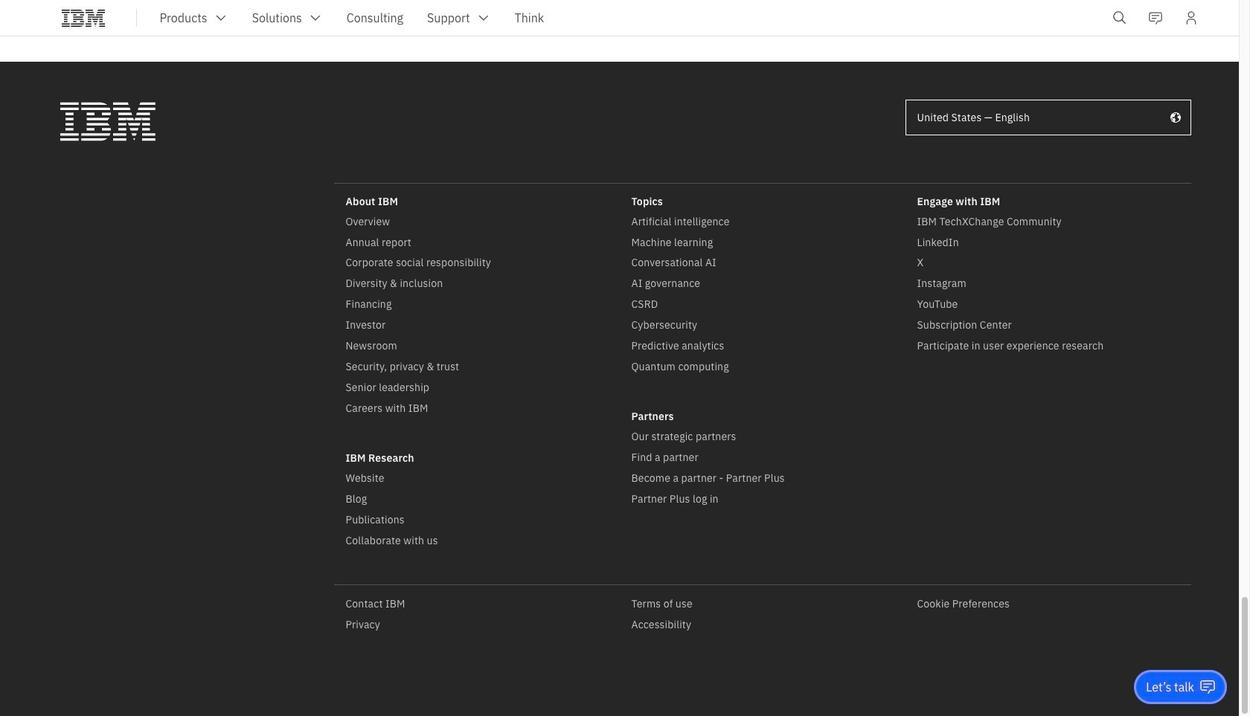 Task type: describe. For each thing, give the bounding box(es) containing it.
let's talk element
[[1146, 679, 1194, 696]]

contact us region
[[1134, 670, 1227, 705]]



Task type: vqa. For each thing, say whether or not it's contained in the screenshot.
Contact Us Region
yes



